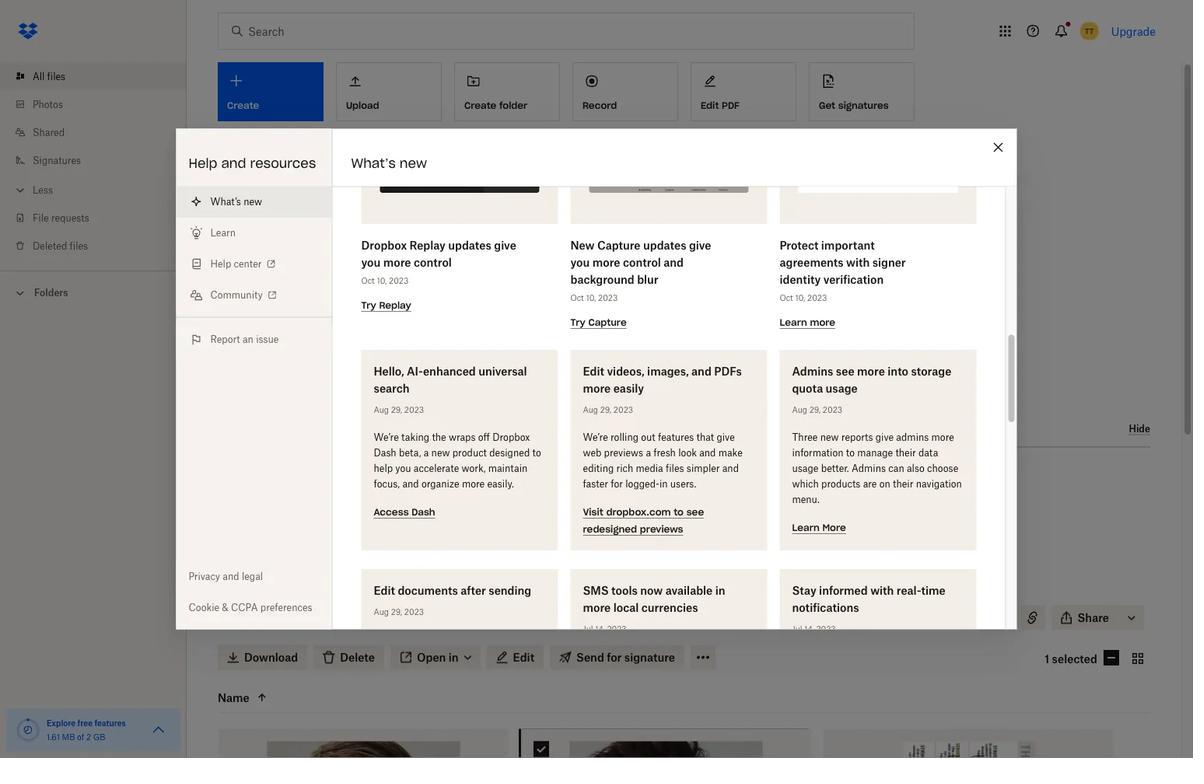 Task type: vqa. For each thing, say whether or not it's contained in the screenshot.


Task type: locate. For each thing, give the bounding box(es) containing it.
0 horizontal spatial jul 14, 2023
[[583, 625, 626, 634]]

0 horizontal spatial see
[[686, 507, 704, 519]]

sandwich turned.jpg
[[641, 517, 748, 530]]

learn for protect important agreements with signer identity verification
[[780, 317, 807, 329]]

menu.
[[792, 494, 819, 506]]

access dash
[[373, 507, 435, 519]]

get left signatures
[[819, 99, 836, 111]]

0 vertical spatial in
[[659, 478, 668, 490]]

try capture
[[570, 317, 626, 329]]

aug 29, 2023 down easily
[[583, 405, 633, 415]]

29, down quota
[[809, 405, 821, 415]]

edit inside edit videos, images, and pdfs more easily
[[583, 365, 604, 378]]

2023 down identity
[[807, 293, 827, 303]]

1 vertical spatial learn
[[780, 317, 807, 329]]

give left new
[[494, 239, 516, 252]]

to inside visit dropbox.com to see redesigned previews
[[674, 507, 683, 519]]

from
[[290, 420, 321, 436]]

try up install on desktop to work on files offline and stay synced.
[[361, 300, 376, 312]]

share for share
[[1078, 612, 1109, 625]]

alig…t-
[[433, 517, 468, 530]]

jul down notifications
[[792, 625, 802, 634]]

29, down the search
[[391, 405, 402, 415]]

oct inside "protect important agreements with signer identity verification oct 10, 2023"
[[780, 293, 793, 303]]

2023 for tools
[[607, 625, 626, 634]]

1 we're from the left
[[373, 432, 399, 443]]

1 horizontal spatial admins
[[851, 463, 886, 475]]

aug up activity
[[373, 405, 389, 415]]

share files with anyone and control edit or view access.
[[487, 315, 696, 342]]

help center
[[210, 258, 262, 270]]

1 horizontal spatial 14,
[[804, 625, 814, 634]]

2023 up try replay link at left
[[389, 276, 408, 286]]

control for capture
[[623, 256, 661, 269]]

1 horizontal spatial share
[[1078, 612, 1109, 625]]

available
[[665, 584, 712, 597]]

1 vertical spatial see
[[686, 507, 704, 519]]

aug for hello, ai-enhanced universal search
[[373, 405, 389, 415]]

and inside the we're taking the wraps off dropbox dash beta, a new product designed to help you accelerate work, maintain focus, and organize more easily.
[[402, 478, 419, 490]]

help center link
[[176, 249, 332, 280]]

29, down the documents
[[391, 608, 402, 617]]

dropbox link down sandwich turned.jpg link
[[685, 532, 722, 548]]

2023 inside "protect important agreements with signer identity verification oct 10, 2023"
[[807, 293, 827, 303]]

aug 29, 2023 for hello, ai-enhanced universal search
[[373, 405, 424, 415]]

give up make
[[717, 432, 735, 443]]

/fg121212.jpg image
[[938, 454, 996, 512]]

/sandwich signature.pdf image
[[266, 454, 306, 512]]

1 jul from the left
[[583, 625, 593, 634]]

1 updates from the left
[[448, 239, 491, 252]]

files right deleted
[[70, 240, 88, 252]]

1 horizontal spatial we're
[[583, 432, 608, 443]]

0 vertical spatial their
[[895, 447, 916, 459]]

privacy and legal
[[189, 571, 263, 583]]

0 horizontal spatial we're
[[373, 432, 399, 443]]

wraps
[[448, 432, 475, 443]]

aug for edit videos, images, and pdfs more easily
[[583, 405, 598, 415]]

access.
[[487, 331, 519, 342]]

oct down identity
[[780, 293, 793, 303]]

2 we're from the left
[[583, 432, 608, 443]]

more up try replay link at left
[[383, 256, 411, 269]]

you inside dropbox replay updates give you more control oct 10, 2023
[[361, 256, 380, 269]]

0 horizontal spatial 10,
[[376, 276, 387, 286]]

control inside new capture updates give you more control and background blur oct 10, 2023
[[623, 256, 661, 269]]

replay up try replay link at left
[[409, 239, 445, 252]]

you down beta, on the left of page
[[395, 463, 411, 475]]

1 jul 14, 2023 from the left
[[583, 625, 626, 634]]

0 vertical spatial see
[[836, 365, 854, 378]]

learn down identity
[[780, 317, 807, 329]]

jul down sms
[[583, 625, 593, 634]]

and inside edit videos, images, and pdfs more easily
[[691, 365, 711, 378]]

activity
[[358, 420, 406, 436]]

screenshot 20…8.36 am.png
[[505, 517, 612, 547]]

with up the verification
[[846, 256, 870, 269]]

with inside 'share files with anyone and control edit or view access.'
[[537, 315, 556, 327]]

agreements
[[780, 256, 843, 269]]

0 vertical spatial previews
[[604, 447, 643, 459]]

mb
[[62, 732, 75, 742]]

oct inside dropbox replay updates give you more control oct 10, 2023
[[361, 276, 374, 286]]

10, inside dropbox replay updates give you more control oct 10, 2023
[[376, 276, 387, 286]]

1 vertical spatial what's
[[210, 196, 241, 208]]

stay
[[792, 584, 816, 597]]

fg121212.jpg
[[936, 517, 999, 530]]

we're left taking
[[373, 432, 399, 443]]

aug 29, 2023 down quota
[[792, 405, 842, 415]]

usage inside 'admins see more into storage quota usage'
[[826, 382, 858, 395]]

with inside stay informed with real-time notifications
[[870, 584, 894, 597]]

give inside dropbox replay updates give you more control oct 10, 2023
[[494, 239, 516, 252]]

1 vertical spatial replay
[[379, 300, 411, 312]]

2023 down quota
[[823, 405, 842, 415]]

2023 down easily
[[613, 405, 633, 415]]

help left started
[[189, 156, 217, 172]]

capture right new
[[597, 239, 640, 252]]

we're taking the wraps off dropbox dash beta, a new product designed to help you accelerate work, maintain focus, and organize more easily.
[[373, 432, 541, 490]]

with left real-
[[870, 584, 894, 597]]

previews down rolling on the bottom of page
[[604, 447, 643, 459]]

we're for hello, ai-enhanced universal search
[[373, 432, 399, 443]]

control inside dropbox replay updates give you more control oct 10, 2023
[[413, 256, 451, 269]]

2 a from the left
[[646, 447, 651, 459]]

on right are
[[879, 478, 890, 490]]

0 horizontal spatial all
[[33, 70, 45, 82]]

2023 down background at the top of page
[[598, 293, 618, 303]]

0 horizontal spatial what's new
[[210, 196, 262, 208]]

a right beta, on the left of page
[[423, 447, 429, 459]]

which
[[792, 478, 819, 490]]

better.
[[821, 463, 849, 475]]

2
[[86, 732, 91, 742]]

10, inside "protect important agreements with signer identity verification oct 10, 2023"
[[795, 293, 805, 303]]

0 horizontal spatial edit
[[373, 584, 395, 597]]

get inside button
[[819, 99, 836, 111]]

0 vertical spatial edit
[[701, 99, 719, 111]]

1 horizontal spatial updates
[[643, 239, 686, 252]]

10, down background at the top of page
[[586, 293, 596, 303]]

currencies
[[641, 601, 698, 615]]

jul 14, 2023 for notifications
[[792, 625, 836, 634]]

oct for protect important agreements with signer identity verification
[[780, 293, 793, 303]]

2 vertical spatial edit
[[373, 584, 395, 597]]

dropbox up designed
[[492, 432, 530, 443]]

10, inside new capture updates give you more control and background blur oct 10, 2023
[[586, 293, 596, 303]]

explore
[[47, 718, 76, 728]]

0 horizontal spatial a
[[423, 447, 429, 459]]

2 14, from the left
[[804, 625, 814, 634]]

aug 29, 2023 for edit documents after sending
[[373, 608, 424, 617]]

a down out
[[646, 447, 651, 459]]

2 horizontal spatial 10,
[[795, 293, 805, 303]]

stay
[[233, 331, 252, 342]]

replay inside dropbox replay updates give you more control oct 10, 2023
[[409, 239, 445, 252]]

give up the view
[[689, 239, 711, 252]]

0 horizontal spatial all files
[[33, 70, 65, 82]]

2 horizontal spatial oct
[[780, 293, 793, 303]]

with inside "protect important agreements with signer identity verification oct 10, 2023"
[[846, 256, 870, 269]]

dropbox link down mike.jpg "link"
[[821, 532, 858, 548]]

1 horizontal spatial try
[[570, 317, 585, 329]]

0 vertical spatial features
[[658, 432, 694, 443]]

0 horizontal spatial admins
[[792, 365, 833, 378]]

and right anyone
[[593, 315, 609, 327]]

0 horizontal spatial what's
[[210, 196, 241, 208]]

usage right quota
[[826, 382, 858, 395]]

share button
[[1051, 606, 1119, 631]]

edit documents after sending
[[373, 584, 531, 597]]

aug 29, 2023 for edit videos, images, and pdfs more easily
[[583, 405, 633, 415]]

what's new
[[351, 156, 427, 172], [210, 196, 262, 208]]

dropbox link down am.png
[[548, 549, 586, 565]]

give up the manage
[[875, 432, 894, 443]]

previews down dropbox.com
[[640, 524, 683, 536]]

learn left more at the bottom of the page
[[792, 522, 819, 534]]

0 vertical spatial all
[[33, 70, 45, 82]]

1 horizontal spatial features
[[658, 432, 694, 443]]

1 14, from the left
[[595, 625, 605, 634]]

2023 inside dropbox replay updates give you more control oct 10, 2023
[[389, 276, 408, 286]]

14, down sms
[[595, 625, 605, 634]]

you inside new capture updates give you more control and background blur oct 10, 2023
[[570, 256, 590, 269]]

get for get signatures
[[819, 99, 836, 111]]

0 vertical spatial get
[[819, 99, 836, 111]]

files inside 'share files with anyone and control edit or view access.'
[[516, 315, 534, 327]]

file, fg121212.jpg row
[[219, 729, 509, 759]]

share inside 'share files with anyone and control edit or view access.'
[[487, 315, 513, 327]]

1 vertical spatial help
[[210, 258, 231, 270]]

admins
[[896, 432, 929, 443]]

their down admins
[[895, 447, 916, 459]]

help left center
[[210, 258, 231, 270]]

get
[[819, 99, 836, 111], [218, 143, 237, 156]]

on up synced. at the top of page
[[263, 315, 274, 327]]

documents
[[397, 584, 458, 597]]

1 horizontal spatial jul 14, 2023
[[792, 625, 836, 634]]

edit left pdf
[[701, 99, 719, 111]]

dropbox right started
[[305, 143, 349, 156]]

in right available
[[715, 584, 725, 597]]

replay inside try replay link
[[379, 300, 411, 312]]

give inside three new reports give admins more information to manage their data usage better. admins can also choose which products are on their navigation menu.
[[875, 432, 894, 443]]

features up the gb
[[94, 718, 126, 728]]

more inside sms tools now available in more local currencies
[[583, 601, 611, 615]]

explore free features 1.61 mb of 2 gb
[[47, 718, 126, 742]]

1 horizontal spatial in
[[715, 584, 725, 597]]

1 horizontal spatial usage
[[826, 382, 858, 395]]

verification
[[823, 273, 884, 286]]

0 vertical spatial all files
[[33, 70, 65, 82]]

jul for stay informed with real-time notifications
[[792, 625, 802, 634]]

also
[[907, 463, 925, 475]]

2 horizontal spatial edit
[[701, 99, 719, 111]]

logged-
[[625, 478, 659, 490]]

jul for sms tools now available in more local currencies
[[583, 625, 593, 634]]

2023 for see
[[823, 405, 842, 415]]

ccpa
[[231, 602, 258, 614]]

in left users.
[[659, 478, 668, 490]]

admins up quota
[[792, 365, 833, 378]]

shared link
[[12, 118, 187, 146]]

new capture updates give you more control and background blur oct 10, 2023
[[570, 239, 711, 303]]

1 vertical spatial previews
[[640, 524, 683, 536]]

on right work
[[350, 315, 361, 327]]

more down sms
[[583, 601, 611, 615]]

a inside the we're taking the wraps off dropbox dash beta, a new product designed to help you accelerate work, maintain focus, and organize more easily.
[[423, 447, 429, 459]]

less image
[[12, 182, 28, 198]]

dropbox link for sandwich turned.jpg
[[685, 532, 722, 548]]

share for share files with anyone and control edit or view access.
[[487, 315, 513, 327]]

try down background at the top of page
[[570, 317, 585, 329]]

29, for edit videos, images, and pdfs more easily
[[600, 405, 611, 415]]

2023 inside new capture updates give you more control and background blur oct 10, 2023
[[598, 293, 618, 303]]

more left into
[[857, 365, 885, 378]]

dropbox link for sandwich-alig…t- 720x495.jpg
[[412, 549, 450, 565]]

shared
[[33, 126, 65, 138]]

features up fresh
[[658, 432, 694, 443]]

0 horizontal spatial usage
[[792, 463, 818, 475]]

with
[[280, 143, 302, 156], [846, 256, 870, 269], [537, 315, 556, 327], [870, 584, 894, 597]]

oct up try replay link at left
[[361, 276, 374, 286]]

capture for try
[[588, 317, 626, 329]]

1 horizontal spatial edit
[[583, 365, 604, 378]]

identity
[[780, 273, 821, 286]]

their
[[895, 447, 916, 459], [893, 478, 913, 490]]

2 horizontal spatial on
[[879, 478, 890, 490]]

more inside edit videos, images, and pdfs more easily
[[583, 382, 611, 395]]

their down can
[[893, 478, 913, 490]]

only
[[913, 612, 934, 624]]

admins up are
[[851, 463, 886, 475]]

jul 14, 2023 down local
[[583, 625, 626, 634]]

to right designed
[[532, 447, 541, 459]]

1 horizontal spatial all files
[[218, 609, 269, 627]]

share up access.
[[487, 315, 513, 327]]

updates for replay
[[448, 239, 491, 252]]

aug 29, 2023 down the search
[[373, 405, 424, 415]]

dropbox link down fg121212.jpg link
[[957, 532, 995, 548]]

1 horizontal spatial dash
[[411, 507, 435, 519]]

capture down background at the top of page
[[588, 317, 626, 329]]

all files list item
[[0, 62, 187, 90]]

signatures
[[839, 99, 889, 111]]

to down users.
[[674, 507, 683, 519]]

help inside help center link
[[210, 258, 231, 270]]

try
[[361, 300, 376, 312], [570, 317, 585, 329]]

1 horizontal spatial what's new
[[351, 156, 427, 172]]

selected
[[1052, 652, 1098, 666]]

list
[[0, 53, 187, 271]]

we're inside the we're taking the wraps off dropbox dash beta, a new product designed to help you accelerate work, maintain focus, and organize more easily.
[[373, 432, 399, 443]]

manage
[[857, 447, 893, 459]]

0 horizontal spatial get
[[218, 143, 237, 156]]

0 vertical spatial try
[[361, 300, 376, 312]]

with for share files with anyone and control edit or view access.
[[537, 315, 556, 327]]

aug 29, 2023
[[373, 405, 424, 415], [583, 405, 633, 415], [792, 405, 842, 415], [373, 608, 424, 617]]

share inside button
[[1078, 612, 1109, 625]]

control inside 'share files with anyone and control edit or view access.'
[[612, 315, 643, 327]]

1 vertical spatial admins
[[851, 463, 886, 475]]

0 horizontal spatial jul
[[583, 625, 593, 634]]

photos
[[33, 98, 63, 110]]

replay up offline
[[379, 300, 411, 312]]

aug for edit documents after sending
[[373, 608, 389, 617]]

files down try replay
[[364, 315, 382, 327]]

1 vertical spatial capture
[[588, 317, 626, 329]]

aug down edit documents after sending
[[373, 608, 389, 617]]

real-
[[896, 584, 921, 597]]

we're up web
[[583, 432, 608, 443]]

try replay link
[[361, 298, 411, 312]]

dropbox inside the we're taking the wraps off dropbox dash beta, a new product designed to help you accelerate work, maintain focus, and organize more easily.
[[492, 432, 530, 443]]

aug
[[373, 405, 389, 415], [583, 405, 598, 415], [792, 405, 807, 415], [373, 608, 389, 617]]

1 vertical spatial edit
[[583, 365, 604, 378]]

features inside explore free features 1.61 mb of 2 gb
[[94, 718, 126, 728]]

admins see more into storage quota usage
[[792, 365, 951, 395]]

1 vertical spatial all
[[218, 609, 234, 627]]

give for capture
[[689, 239, 711, 252]]

0 horizontal spatial in
[[659, 478, 668, 490]]

1 a from the left
[[423, 447, 429, 459]]

install on desktop to work on files offline and stay synced.
[[233, 315, 431, 342]]

1 vertical spatial features
[[94, 718, 126, 728]]

1 horizontal spatial oct
[[570, 293, 584, 303]]

all inside list item
[[33, 70, 45, 82]]

screenshot
[[505, 517, 564, 530]]

1 vertical spatial try
[[570, 317, 585, 329]]

updates inside dropbox replay updates give you more control oct 10, 2023
[[448, 239, 491, 252]]

updates inside new capture updates give you more control and background blur oct 10, 2023
[[643, 239, 686, 252]]

we're inside we're rolling out features that give web previews a fresh look and make editing rich media files simpler and faster for logged-in users.
[[583, 432, 608, 443]]

more down work,
[[462, 478, 484, 490]]

images,
[[647, 365, 689, 378]]

started
[[240, 143, 277, 156]]

an
[[243, 334, 254, 345]]

files up users.
[[666, 463, 684, 475]]

more inside the we're taking the wraps off dropbox dash beta, a new product designed to help you accelerate work, maintain focus, and organize more easily.
[[462, 478, 484, 490]]

aug up web
[[583, 405, 598, 415]]

0 horizontal spatial features
[[94, 718, 126, 728]]

all files
[[33, 70, 65, 82], [218, 609, 269, 627]]

10, for identity
[[795, 293, 805, 303]]

29, up rolling on the bottom of page
[[600, 405, 611, 415]]

three new reports give admins more information to manage their data usage better. admins can also choose which products are on their navigation menu.
[[792, 432, 962, 506]]

taking
[[401, 432, 429, 443]]

1 horizontal spatial 10,
[[586, 293, 596, 303]]

1 vertical spatial what's new
[[210, 196, 262, 208]]

2 jul 14, 2023 from the left
[[792, 625, 836, 634]]

more inside new capture updates give you more control and background blur oct 10, 2023
[[592, 256, 620, 269]]

0 vertical spatial capture
[[597, 239, 640, 252]]

aug 29, 2023 for admins see more into storage quota usage
[[792, 405, 842, 415]]

1 horizontal spatial get
[[819, 99, 836, 111]]

2023 for informed
[[816, 625, 836, 634]]

deleted files link
[[12, 232, 187, 260]]

usage up the which in the bottom of the page
[[792, 463, 818, 475]]

1 horizontal spatial what's
[[351, 156, 396, 172]]

files inside we're rolling out features that give web previews a fresh look and make editing rich media files simpler and faster for logged-in users.
[[666, 463, 684, 475]]

focus,
[[373, 478, 400, 490]]

1 vertical spatial get
[[218, 143, 237, 156]]

navigation
[[916, 478, 962, 490]]

give inside we're rolling out features that give web previews a fresh look and make editing rich media files simpler and faster for logged-in users.
[[717, 432, 735, 443]]

1 horizontal spatial jul
[[792, 625, 802, 634]]

see
[[836, 365, 854, 378], [686, 507, 704, 519]]

more left easily
[[583, 382, 611, 395]]

updates
[[448, 239, 491, 252], [643, 239, 686, 252]]

learn
[[210, 227, 236, 239], [780, 317, 807, 329], [792, 522, 819, 534]]

more up background at the top of page
[[592, 256, 620, 269]]

2023 down notifications
[[816, 625, 836, 634]]

0 vertical spatial admins
[[792, 365, 833, 378]]

jul 14, 2023 down notifications
[[792, 625, 836, 634]]

0 horizontal spatial try
[[361, 300, 376, 312]]

capture inside new capture updates give you more control and background blur oct 10, 2023
[[597, 239, 640, 252]]

signer
[[872, 256, 906, 269]]

give inside new capture updates give you more control and background blur oct 10, 2023
[[689, 239, 711, 252]]

dropbox image
[[12, 16, 44, 47]]

14, down notifications
[[804, 625, 814, 634]]

0 vertical spatial what's new
[[351, 156, 427, 172]]

0 vertical spatial usage
[[826, 382, 858, 395]]

2 jul from the left
[[792, 625, 802, 634]]

with left anyone
[[537, 315, 556, 327]]

29, for hello, ai-enhanced universal search
[[391, 405, 402, 415]]

dropbox
[[305, 143, 349, 156], [361, 239, 407, 252], [492, 432, 530, 443], [685, 534, 722, 546], [821, 534, 858, 546], [957, 534, 995, 546], [412, 551, 450, 563], [548, 551, 586, 563]]

synced.
[[254, 331, 288, 342]]

you down new
[[570, 256, 590, 269]]

get left started
[[218, 143, 237, 156]]

2 vertical spatial learn
[[792, 522, 819, 534]]

0 vertical spatial dash
[[373, 447, 396, 459]]

2023 down the documents
[[404, 608, 424, 617]]

enhanced
[[423, 365, 476, 378]]

dropbox replay screen shows basic and advanced capabilities of the tool image
[[380, 94, 539, 193]]

1 vertical spatial in
[[715, 584, 725, 597]]

you up try replay link at left
[[361, 256, 380, 269]]

more down identity
[[810, 317, 835, 329]]

a inside we're rolling out features that give web previews a fresh look and make editing rich media files simpler and faster for logged-in users.
[[646, 447, 651, 459]]

1 horizontal spatial a
[[646, 447, 651, 459]]

1 horizontal spatial see
[[836, 365, 854, 378]]

more inside three new reports give admins more information to manage their data usage better. admins can also choose which products are on their navigation menu.
[[931, 432, 954, 443]]

with for get started with dropbox
[[280, 143, 302, 156]]

redesigned
[[583, 524, 637, 536]]

/sandwich turned.jpg image
[[675, 454, 715, 512]]

2023 down local
[[607, 625, 626, 634]]

more
[[383, 256, 411, 269], [592, 256, 620, 269], [810, 317, 835, 329], [857, 365, 885, 378], [583, 382, 611, 395], [931, 432, 954, 443], [462, 478, 484, 490], [583, 601, 611, 615]]

replay for dropbox
[[409, 239, 445, 252]]

edit left videos,
[[583, 365, 604, 378]]

view
[[676, 315, 696, 327]]

accelerate
[[413, 463, 459, 475]]

learn link
[[176, 217, 332, 249]]

2023 for videos,
[[613, 405, 633, 415]]

dropbox link
[[685, 532, 722, 548], [821, 532, 858, 548], [957, 532, 995, 548], [412, 549, 450, 565], [548, 549, 586, 565]]

mike.jpg
[[809, 517, 853, 530]]

2 updates from the left
[[643, 239, 686, 252]]

0 horizontal spatial oct
[[361, 276, 374, 286]]

files up access.
[[516, 315, 534, 327]]

0 vertical spatial replay
[[409, 239, 445, 252]]

blur
[[637, 273, 658, 286]]

capture
[[597, 239, 640, 252], [588, 317, 626, 329]]

0 vertical spatial share
[[487, 315, 513, 327]]

0 horizontal spatial updates
[[448, 239, 491, 252]]

720x495.jpg
[[390, 534, 455, 547]]

0 horizontal spatial dash
[[373, 447, 396, 459]]

0 vertical spatial help
[[189, 156, 217, 172]]

capture for new
[[597, 239, 640, 252]]

edit inside button
[[701, 99, 719, 111]]

0 horizontal spatial share
[[487, 315, 513, 327]]

protect important agreements with signer identity verification oct 10, 2023
[[780, 239, 906, 303]]

0 horizontal spatial 14,
[[595, 625, 605, 634]]

help and resources dialog
[[176, 63, 1017, 759]]

product
[[452, 447, 487, 459]]

name
[[218, 691, 250, 705]]

you inside the we're taking the wraps off dropbox dash beta, a new product designed to help you accelerate work, maintain focus, and organize more easily.
[[395, 463, 411, 475]]

new inside what's new button
[[244, 196, 262, 208]]

1 vertical spatial dash
[[411, 507, 435, 519]]

all files link
[[12, 62, 187, 90]]

share up selected
[[1078, 612, 1109, 625]]

aug 29, 2023 down the documents
[[373, 608, 424, 617]]

0 horizontal spatial on
[[263, 315, 274, 327]]

1 vertical spatial usage
[[792, 463, 818, 475]]

1 vertical spatial share
[[1078, 612, 1109, 625]]



Task type: describe. For each thing, give the bounding box(es) containing it.
files right &
[[239, 609, 269, 627]]

learn more link
[[792, 521, 846, 535]]

help
[[373, 463, 393, 475]]

informed
[[819, 584, 868, 597]]

ai-
[[407, 365, 423, 378]]

see inside 'admins see more into storage quota usage'
[[836, 365, 854, 378]]

to inside the we're taking the wraps off dropbox dash beta, a new product designed to help you accelerate work, maintain focus, and organize more easily.
[[532, 447, 541, 459]]

videos,
[[607, 365, 644, 378]]

&
[[222, 602, 229, 614]]

in inside we're rolling out features that give web previews a fresh look and make editing rich media files simpler and faster for logged-in users.
[[659, 478, 668, 490]]

free
[[78, 718, 93, 728]]

access dash link
[[373, 505, 435, 519]]

0 vertical spatial what's
[[351, 156, 396, 172]]

all files inside list item
[[33, 70, 65, 82]]

now
[[640, 584, 663, 597]]

1 vertical spatial all files
[[218, 609, 269, 627]]

previews inside visit dropbox.com to see redesigned previews
[[640, 524, 683, 536]]

storage
[[911, 365, 951, 378]]

features inside we're rolling out features that give web previews a fresh look and make editing rich media files simpler and faster for logged-in users.
[[658, 432, 694, 443]]

gb
[[93, 732, 105, 742]]

reports
[[841, 432, 873, 443]]

2023 for documents
[[404, 608, 424, 617]]

have
[[955, 612, 976, 624]]

data
[[918, 447, 938, 459]]

get started with dropbox
[[218, 143, 349, 156]]

aug for admins see more into storage quota usage
[[792, 405, 807, 415]]

visit
[[583, 507, 603, 519]]

and inside install on desktop to work on files offline and stay synced.
[[415, 315, 431, 327]]

rolling
[[610, 432, 638, 443]]

updates for capture
[[643, 239, 686, 252]]

oct inside new capture updates give you more control and background blur oct 10, 2023
[[570, 293, 584, 303]]

off
[[478, 432, 490, 443]]

install
[[233, 315, 261, 327]]

a for images,
[[646, 447, 651, 459]]

usage inside three new reports give admins more information to manage their data usage better. admins can also choose which products are on their navigation menu.
[[792, 463, 818, 475]]

edit pdf
[[701, 99, 740, 111]]

stay informed with real-time notifications
[[792, 584, 945, 615]]

try for 10,
[[361, 300, 376, 312]]

edit for edit documents after sending
[[373, 584, 395, 597]]

preferences
[[260, 602, 312, 614]]

jul 14, 2023 for more
[[583, 625, 626, 634]]

see inside visit dropbox.com to see redesigned previews
[[686, 507, 704, 519]]

can
[[888, 463, 904, 475]]

and inside 'share files with anyone and control edit or view access.'
[[593, 315, 609, 327]]

files inside install on desktop to work on files offline and stay synced.
[[364, 315, 382, 327]]

file, mike.jpg row
[[521, 729, 811, 759]]

report an issue
[[210, 334, 279, 345]]

you left "have"
[[937, 612, 952, 624]]

/screenshot 2023-08-18 at 9.48.36 am.png image
[[537, 454, 580, 512]]

dropbox down sandwich turned.jpg link
[[685, 534, 722, 546]]

give for new
[[875, 432, 894, 443]]

new inside three new reports give admins more information to manage their data usage better. admins can also choose which products are on their navigation menu.
[[820, 432, 839, 443]]

and inside new capture updates give you more control and background blur oct 10, 2023
[[663, 256, 683, 269]]

get signatures
[[819, 99, 889, 111]]

in inside sms tools now available in more local currencies
[[715, 584, 725, 597]]

less
[[33, 184, 53, 196]]

/sandwich alignment chart 720x495.jpg image
[[381, 454, 464, 512]]

20…8.36
[[567, 517, 612, 530]]

file requests
[[33, 212, 89, 224]]

dropbox inside dropbox replay updates give you more control oct 10, 2023
[[361, 239, 407, 252]]

what's new inside button
[[210, 196, 262, 208]]

suggested from your activity
[[218, 420, 406, 436]]

we're rolling out features that give web previews a fresh look and make editing rich media files simpler and faster for logged-in users.
[[583, 432, 742, 490]]

dropbox down fg121212.jpg link
[[957, 534, 995, 546]]

and down make
[[722, 463, 739, 475]]

the
[[432, 432, 446, 443]]

/mike.jpg image
[[802, 454, 860, 512]]

to inside install on desktop to work on files offline and stay synced.
[[314, 315, 323, 327]]

choose
[[927, 463, 958, 475]]

more inside 'admins see more into storage quota usage'
[[857, 365, 885, 378]]

desktop
[[277, 315, 312, 327]]

three
[[792, 432, 818, 443]]

tools
[[611, 584, 637, 597]]

local
[[613, 601, 639, 615]]

and left legal
[[223, 571, 239, 583]]

file, sandwich signature.pdf row
[[824, 729, 1114, 759]]

maintain
[[488, 463, 527, 475]]

2023 for ai-
[[404, 405, 424, 415]]

visit dropbox.com to see redesigned previews link
[[583, 505, 704, 536]]

we're for edit videos, images, and pdfs more easily
[[583, 432, 608, 443]]

and down that
[[699, 447, 716, 459]]

anyone
[[559, 315, 590, 327]]

learn for aug 29, 2023
[[792, 522, 819, 534]]

the second step of dropbox sign, where a user can add signers and enable eid image
[[798, 94, 958, 193]]

hello,
[[373, 365, 404, 378]]

edit videos, images, and pdfs more easily
[[583, 365, 742, 395]]

turned.jpg
[[695, 517, 748, 530]]

edit
[[645, 315, 662, 327]]

get for get started with dropbox
[[218, 143, 237, 156]]

oct for dropbox replay updates give you more control
[[361, 276, 374, 286]]

resources
[[250, 156, 316, 172]]

web
[[583, 447, 601, 459]]

with for stay informed with real-time notifications
[[870, 584, 894, 597]]

create folder
[[464, 99, 528, 111]]

29, for admins see more into storage quota usage
[[809, 405, 821, 415]]

dropbox link for screenshot 20…8.36 am.png
[[548, 549, 586, 565]]

more inside dropbox replay updates give you more control oct 10, 2023
[[383, 256, 411, 269]]

dropbox down 720x495.jpg
[[412, 551, 450, 563]]

help for help and resources
[[189, 156, 217, 172]]

1 horizontal spatial on
[[350, 315, 361, 327]]

dropbox down mike.jpg "link"
[[821, 534, 858, 546]]

edit for edit pdf
[[701, 99, 719, 111]]

help for help center
[[210, 258, 231, 270]]

new inside the we're taking the wraps off dropbox dash beta, a new product designed to help you accelerate work, maintain focus, and organize more easily.
[[431, 447, 450, 459]]

users.
[[670, 478, 696, 490]]

dropbox down am.png
[[548, 551, 586, 563]]

your
[[325, 420, 354, 436]]

29, for edit documents after sending
[[391, 608, 402, 617]]

on inside three new reports give admins more information to manage their data usage better. admins can also choose which products are on their navigation menu.
[[879, 478, 890, 490]]

file requests link
[[12, 204, 187, 232]]

1 selected
[[1045, 652, 1098, 666]]

organize
[[421, 478, 459, 490]]

upgrade
[[1112, 25, 1156, 38]]

10, for more
[[376, 276, 387, 286]]

try for background
[[570, 317, 585, 329]]

folder
[[499, 99, 528, 111]]

learn more link
[[780, 315, 835, 329]]

work,
[[461, 463, 485, 475]]

products
[[821, 478, 860, 490]]

information
[[792, 447, 843, 459]]

edit for edit videos, images, and pdfs more easily
[[583, 365, 604, 378]]

dropbox replay updates give you more control oct 10, 2023
[[361, 239, 516, 286]]

photos link
[[12, 90, 187, 118]]

sandwich turned.jpg link
[[641, 515, 748, 532]]

what's inside button
[[210, 196, 241, 208]]

dropbox link for mike.jpg
[[821, 532, 858, 548]]

14, for more
[[595, 625, 605, 634]]

are
[[863, 478, 877, 490]]

a for enhanced
[[423, 447, 429, 459]]

access
[[373, 507, 409, 519]]

access
[[978, 612, 1008, 624]]

mike.jpg link
[[809, 515, 853, 532]]

admins inside three new reports give admins more information to manage their data usage better. admins can also choose which products are on their navigation menu.
[[851, 463, 886, 475]]

create
[[464, 99, 497, 111]]

14, for notifications
[[804, 625, 814, 634]]

deleted files
[[33, 240, 88, 252]]

previews inside we're rolling out features that give web previews a fresh look and make editing rich media files simpler and faster for logged-in users.
[[604, 447, 643, 459]]

cookie & ccpa preferences
[[189, 602, 312, 614]]

1 horizontal spatial all
[[218, 609, 234, 627]]

files inside list item
[[47, 70, 65, 82]]

admins inside 'admins see more into storage quota usage'
[[792, 365, 833, 378]]

dropbox link for fg121212.jpg
[[957, 532, 995, 548]]

control for replay
[[413, 256, 451, 269]]

fresh
[[653, 447, 676, 459]]

list containing all files
[[0, 53, 187, 271]]

0 vertical spatial learn
[[210, 227, 236, 239]]

to inside three new reports give admins more information to manage their data usage better. admins can also choose which products are on their navigation menu.
[[846, 447, 855, 459]]

and up what's new button
[[221, 156, 246, 172]]

dropbox capture permissions ui image
[[589, 94, 748, 193]]

dash inside the we're taking the wraps off dropbox dash beta, a new product designed to help you accelerate work, maintain focus, and organize more easily.
[[373, 447, 396, 459]]

quota usage element
[[16, 718, 40, 743]]

look
[[678, 447, 697, 459]]

designed
[[489, 447, 530, 459]]

give for replay
[[494, 239, 516, 252]]

offline
[[384, 315, 412, 327]]

sending
[[488, 584, 531, 597]]

1 vertical spatial their
[[893, 478, 913, 490]]

of
[[77, 732, 84, 742]]

center
[[234, 258, 262, 270]]

fg121212.jpg link
[[936, 515, 999, 532]]

sms tools now available in more local currencies
[[583, 584, 725, 615]]

replay for try
[[379, 300, 411, 312]]



